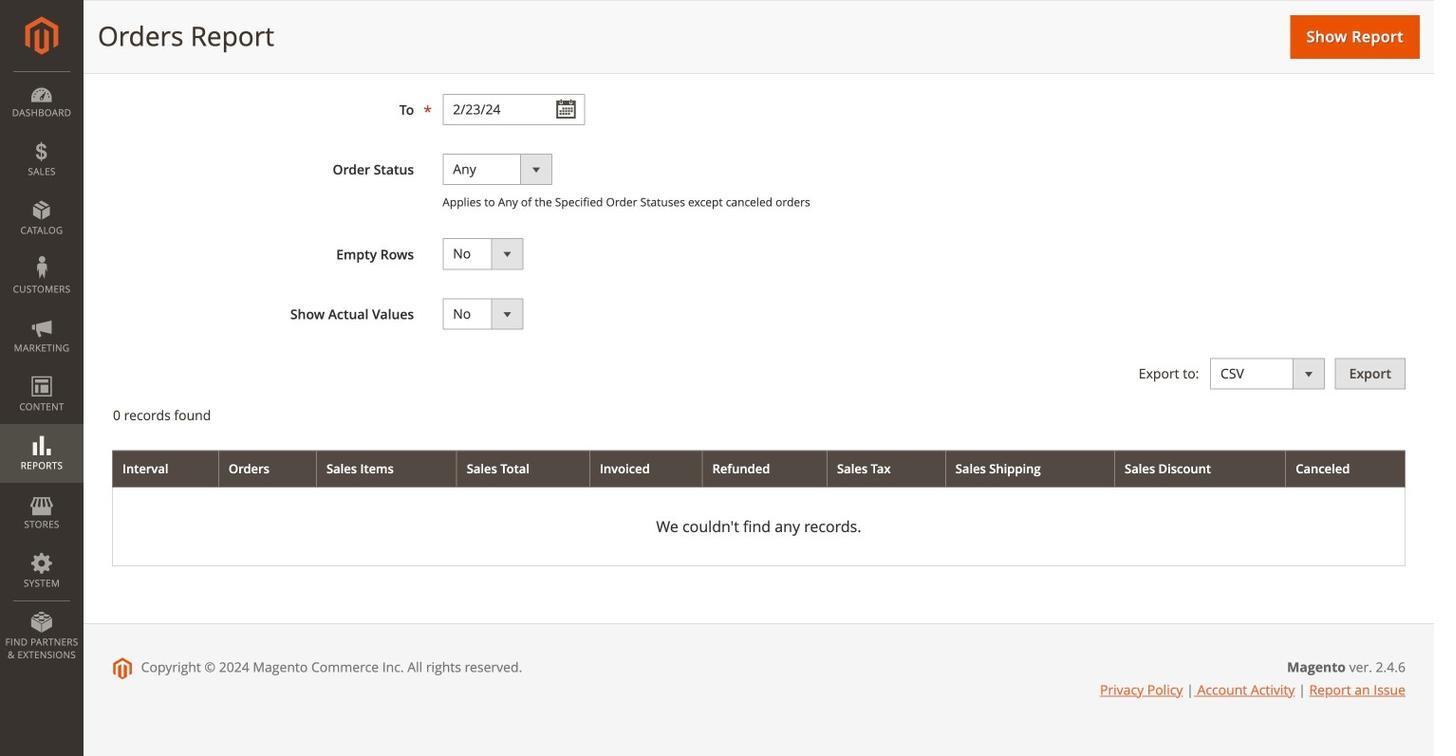 Task type: describe. For each thing, give the bounding box(es) containing it.
magento admin panel image
[[25, 16, 58, 55]]



Task type: locate. For each thing, give the bounding box(es) containing it.
menu bar
[[0, 71, 84, 671]]

None text field
[[443, 34, 585, 65]]

None text field
[[443, 94, 585, 125]]



